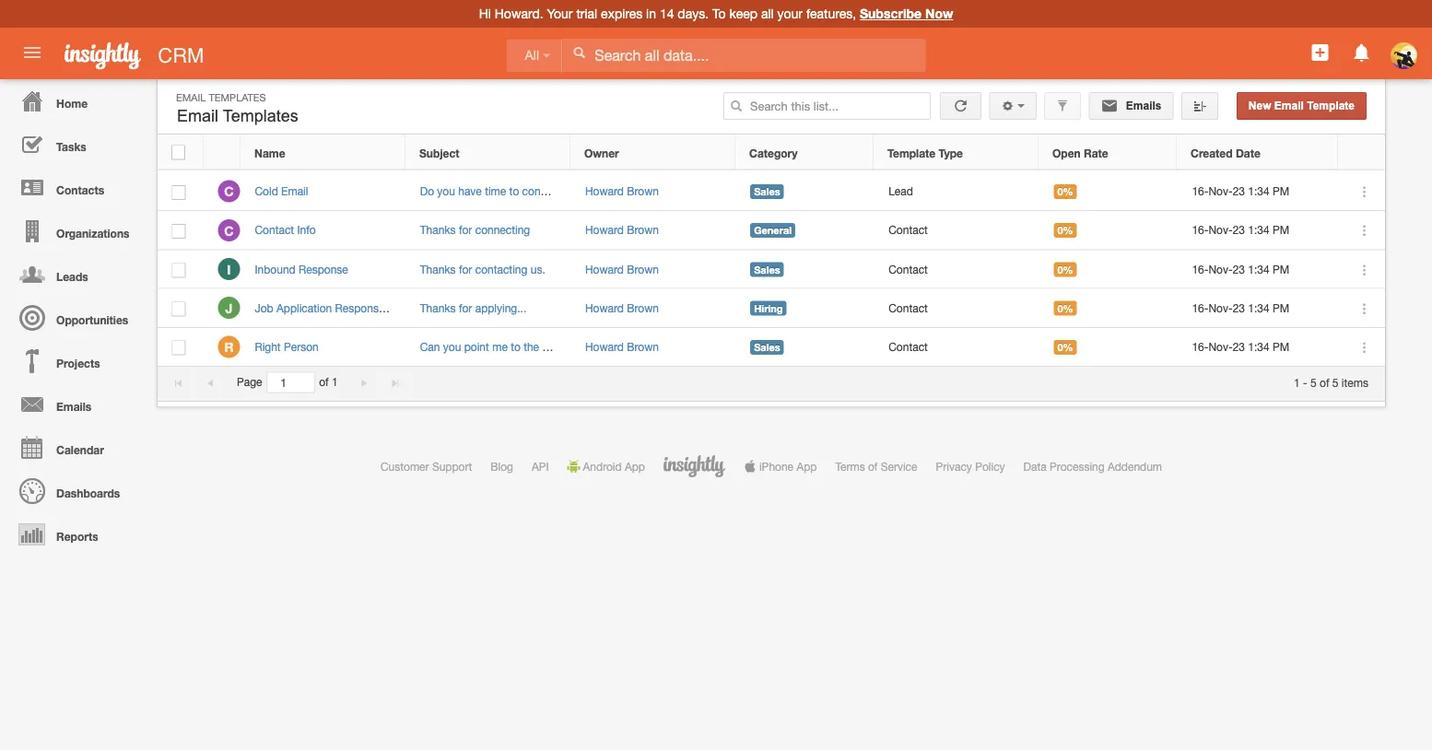 Task type: locate. For each thing, give the bounding box(es) containing it.
1 brown from the top
[[627, 185, 659, 198]]

2 sales cell from the top
[[736, 250, 875, 289]]

3 nov- from the top
[[1209, 263, 1233, 276]]

you inside r row
[[443, 340, 461, 353]]

howard for do you have time to connect?
[[585, 185, 624, 198]]

contact cell
[[875, 211, 1040, 250], [875, 250, 1040, 289], [875, 289, 1040, 328], [875, 328, 1040, 367]]

2 for from the top
[[459, 263, 472, 276]]

calendar link
[[5, 426, 147, 469]]

sales cell down hiring
[[736, 328, 875, 367]]

sales for i
[[754, 264, 780, 276]]

sales inside c row
[[754, 186, 780, 198]]

16-nov-23 1:34 pm cell for us.
[[1178, 250, 1339, 289]]

5 howard brown link from the top
[[585, 340, 659, 353]]

android app
[[583, 460, 645, 473]]

contact cell for r
[[875, 328, 1040, 367]]

4 1:34 from the top
[[1248, 302, 1270, 314]]

0 vertical spatial emails
[[1123, 100, 1162, 112]]

0 vertical spatial for
[[459, 224, 472, 237]]

16- inside r row
[[1192, 340, 1209, 353]]

1 horizontal spatial 1
[[1294, 376, 1300, 389]]

2 vertical spatial for
[[459, 302, 472, 314]]

keep
[[729, 6, 758, 21]]

contact cell for c
[[875, 211, 1040, 250]]

3 23 from the top
[[1233, 263, 1245, 276]]

row
[[158, 136, 1385, 170]]

for left contacting
[[459, 263, 472, 276]]

4 0% cell from the top
[[1040, 289, 1178, 328]]

contact cell for i
[[875, 250, 1040, 289]]

howard inside j row
[[585, 302, 624, 314]]

1 16-nov-23 1:34 pm cell from the top
[[1178, 172, 1339, 211]]

3 for from the top
[[459, 302, 472, 314]]

4 howard from the top
[[585, 302, 624, 314]]

None checkbox
[[171, 145, 185, 160]]

of
[[319, 376, 329, 389], [1320, 376, 1330, 389], [868, 460, 878, 473]]

1 vertical spatial sales
[[754, 264, 780, 276]]

1 sales from the top
[[754, 186, 780, 198]]

brown for can you point me to the right person?
[[627, 340, 659, 353]]

howard brown for thanks for applying...
[[585, 302, 659, 314]]

for
[[459, 224, 472, 237], [459, 263, 472, 276], [459, 302, 472, 314]]

3 1:34 from the top
[[1248, 263, 1270, 276]]

5 0% from the top
[[1058, 341, 1073, 353]]

16- for us.
[[1192, 263, 1209, 276]]

16-nov-23 1:34 pm inside i row
[[1192, 263, 1290, 276]]

23 for us.
[[1233, 263, 1245, 276]]

2 16-nov-23 1:34 pm cell from the top
[[1178, 211, 1339, 250]]

1 c link from the top
[[218, 180, 240, 202]]

c link up i link
[[218, 219, 240, 241]]

template left type
[[888, 146, 936, 159]]

1 howard from the top
[[585, 185, 624, 198]]

3 sales from the top
[[754, 341, 780, 353]]

0 horizontal spatial template
[[888, 146, 936, 159]]

sales down hiring
[[754, 341, 780, 353]]

of right 'terms' at the bottom right
[[868, 460, 878, 473]]

howard for can you point me to the right person?
[[585, 340, 624, 353]]

howard brown link for do you have time to connect?
[[585, 185, 659, 198]]

contact inside r row
[[889, 340, 928, 353]]

16-nov-23 1:34 pm inside r row
[[1192, 340, 1290, 353]]

have
[[458, 185, 482, 198]]

page
[[237, 376, 262, 389]]

0 horizontal spatial 5
[[1311, 376, 1317, 389]]

1 right 1 field
[[332, 376, 338, 389]]

2 sales from the top
[[754, 264, 780, 276]]

emails up calendar link on the left bottom
[[56, 400, 91, 413]]

3 0% cell from the top
[[1040, 250, 1178, 289]]

to right time
[[509, 185, 519, 198]]

of right 1 field
[[319, 376, 329, 389]]

2 contact cell from the top
[[875, 250, 1040, 289]]

3 16-nov-23 1:34 pm from the top
[[1192, 263, 1290, 276]]

blog link
[[491, 460, 513, 473]]

created date
[[1191, 146, 1261, 159]]

brown for thanks for connecting
[[627, 224, 659, 237]]

2 c row from the top
[[158, 211, 1385, 250]]

2 23 from the top
[[1233, 224, 1245, 237]]

show sidebar image
[[1194, 100, 1207, 112]]

you right can
[[443, 340, 461, 353]]

2 howard brown link from the top
[[585, 224, 659, 237]]

can you point me to the right person?
[[420, 340, 608, 353]]

to right me
[[511, 340, 521, 353]]

4 nov- from the top
[[1209, 302, 1233, 314]]

0 horizontal spatial emails
[[56, 400, 91, 413]]

3 howard brown from the top
[[585, 263, 659, 276]]

brown inside i row
[[627, 263, 659, 276]]

1 23 from the top
[[1233, 185, 1245, 198]]

email inside new email template link
[[1275, 100, 1304, 112]]

j row
[[158, 289, 1385, 328]]

privacy
[[936, 460, 972, 473]]

row containing name
[[158, 136, 1385, 170]]

0 vertical spatial sales cell
[[736, 172, 875, 211]]

1 vertical spatial thanks
[[420, 263, 456, 276]]

3 brown from the top
[[627, 263, 659, 276]]

to
[[509, 185, 519, 198], [511, 340, 521, 353]]

1:34 for us.
[[1248, 263, 1270, 276]]

1 16- from the top
[[1192, 185, 1209, 198]]

can you point me to the right person? link
[[420, 340, 608, 353]]

0 vertical spatial template
[[1307, 100, 1355, 112]]

4 16-nov-23 1:34 pm from the top
[[1192, 302, 1290, 314]]

1 vertical spatial template
[[888, 146, 936, 159]]

sales cell down the category
[[736, 172, 875, 211]]

general cell
[[736, 211, 875, 250]]

2 vertical spatial thanks
[[420, 302, 456, 314]]

2 vertical spatial sales
[[754, 341, 780, 353]]

thanks for contacting us. link
[[420, 263, 545, 276]]

0 vertical spatial thanks
[[420, 224, 456, 237]]

pm inside j row
[[1273, 302, 1290, 314]]

emails link up rate
[[1089, 92, 1174, 120]]

job application response link
[[255, 302, 394, 314]]

5 1:34 from the top
[[1248, 340, 1270, 353]]

1 horizontal spatial 5
[[1333, 376, 1339, 389]]

1 app from the left
[[625, 460, 645, 473]]

app right "android" on the bottom of the page
[[625, 460, 645, 473]]

c
[[224, 184, 234, 199], [224, 223, 234, 238]]

1 vertical spatial emails
[[56, 400, 91, 413]]

sales inside r row
[[754, 341, 780, 353]]

pm inside i row
[[1273, 263, 1290, 276]]

16- inside i row
[[1192, 263, 1209, 276]]

1 sales cell from the top
[[736, 172, 875, 211]]

16-nov-23 1:34 pm cell for time
[[1178, 172, 1339, 211]]

sales cell
[[736, 172, 875, 211], [736, 250, 875, 289], [736, 328, 875, 367]]

c row up general
[[158, 172, 1385, 211]]

emails link down projects
[[5, 383, 147, 426]]

all
[[761, 6, 774, 21]]

16-nov-23 1:34 pm for time
[[1192, 185, 1290, 198]]

0% inside r row
[[1058, 341, 1073, 353]]

2 16-nov-23 1:34 pm from the top
[[1192, 224, 1290, 237]]

navigation
[[0, 79, 147, 556]]

for for c
[[459, 224, 472, 237]]

owner
[[584, 146, 619, 159]]

16-nov-23 1:34 pm for us.
[[1192, 263, 1290, 276]]

brown for do you have time to connect?
[[627, 185, 659, 198]]

3 howard brown link from the top
[[585, 263, 659, 276]]

4 contact cell from the top
[[875, 328, 1040, 367]]

projects link
[[5, 339, 147, 383]]

5 16- from the top
[[1192, 340, 1209, 353]]

0 vertical spatial c
[[224, 184, 234, 199]]

emails left the show sidebar image
[[1123, 100, 1162, 112]]

4 brown from the top
[[627, 302, 659, 314]]

0 vertical spatial emails link
[[1089, 92, 1174, 120]]

16- for time
[[1192, 185, 1209, 198]]

1 vertical spatial you
[[443, 340, 461, 353]]

1 16-nov-23 1:34 pm from the top
[[1192, 185, 1290, 198]]

job application response
[[255, 302, 385, 314]]

app for android app
[[625, 460, 645, 473]]

email templates button
[[172, 102, 303, 130]]

howard brown link for thanks for applying...
[[585, 302, 659, 314]]

4 pm from the top
[[1273, 302, 1290, 314]]

1 vertical spatial for
[[459, 263, 472, 276]]

0% inside i row
[[1058, 264, 1073, 276]]

template down notifications 'image'
[[1307, 100, 1355, 112]]

5 pm from the top
[[1273, 340, 1290, 353]]

howard brown link for can you point me to the right person?
[[585, 340, 659, 353]]

emails link
[[1089, 92, 1174, 120], [5, 383, 147, 426]]

brown inside r row
[[627, 340, 659, 353]]

for left applying...
[[459, 302, 472, 314]]

of right -
[[1320, 376, 1330, 389]]

1 contact cell from the top
[[875, 211, 1040, 250]]

thanks down the 'do'
[[420, 224, 456, 237]]

1 0% cell from the top
[[1040, 172, 1178, 211]]

thanks up can
[[420, 302, 456, 314]]

2 howard brown from the top
[[585, 224, 659, 237]]

howard brown inside j row
[[585, 302, 659, 314]]

c link left cold
[[218, 180, 240, 202]]

0%
[[1058, 186, 1073, 198], [1058, 225, 1073, 237], [1058, 264, 1073, 276], [1058, 302, 1073, 314], [1058, 341, 1073, 353]]

thanks for contacting us.
[[420, 263, 545, 276]]

4 howard brown from the top
[[585, 302, 659, 314]]

i
[[227, 262, 231, 277]]

5 right -
[[1311, 376, 1317, 389]]

23 inside i row
[[1233, 263, 1245, 276]]

5 0% cell from the top
[[1040, 328, 1178, 367]]

howard for thanks for applying...
[[585, 302, 624, 314]]

5 howard brown from the top
[[585, 340, 659, 353]]

1 pm from the top
[[1273, 185, 1290, 198]]

2 c link from the top
[[218, 219, 240, 241]]

contact inside j row
[[889, 302, 928, 314]]

0 vertical spatial c link
[[218, 180, 240, 202]]

contacting
[[475, 263, 528, 276]]

thanks inside j row
[[420, 302, 456, 314]]

row group containing c
[[158, 172, 1385, 367]]

1 horizontal spatial template
[[1307, 100, 1355, 112]]

sales inside i row
[[754, 264, 780, 276]]

for for i
[[459, 263, 472, 276]]

1 vertical spatial templates
[[223, 106, 298, 125]]

5 brown from the top
[[627, 340, 659, 353]]

5 23 from the top
[[1233, 340, 1245, 353]]

show list view filters image
[[1057, 100, 1069, 112]]

pm for me
[[1273, 340, 1290, 353]]

3 howard from the top
[[585, 263, 624, 276]]

api
[[532, 460, 549, 473]]

0 vertical spatial you
[[437, 185, 455, 198]]

0 vertical spatial to
[[509, 185, 519, 198]]

lead cell
[[875, 172, 1040, 211]]

contact for i
[[889, 263, 928, 276]]

howard brown inside i row
[[585, 263, 659, 276]]

5 howard from the top
[[585, 340, 624, 353]]

terms of service
[[836, 460, 918, 473]]

pm
[[1273, 185, 1290, 198], [1273, 224, 1290, 237], [1273, 263, 1290, 276], [1273, 302, 1290, 314], [1273, 340, 1290, 353]]

1:34 inside j row
[[1248, 302, 1270, 314]]

type
[[939, 146, 963, 159]]

data processing addendum
[[1024, 460, 1162, 473]]

sales down the category
[[754, 186, 780, 198]]

pm inside r row
[[1273, 340, 1290, 353]]

0 horizontal spatial of
[[319, 376, 329, 389]]

1 0% from the top
[[1058, 186, 1073, 198]]

1 thanks from the top
[[420, 224, 456, 237]]

4 0% from the top
[[1058, 302, 1073, 314]]

you
[[437, 185, 455, 198], [443, 340, 461, 353]]

date
[[1236, 146, 1261, 159]]

2 vertical spatial sales cell
[[736, 328, 875, 367]]

right person
[[255, 340, 319, 353]]

0% for time
[[1058, 186, 1073, 198]]

c for cold email
[[224, 184, 234, 199]]

1 vertical spatial c link
[[218, 219, 240, 241]]

1 left -
[[1294, 376, 1300, 389]]

1 nov- from the top
[[1209, 185, 1233, 198]]

1:34
[[1248, 185, 1270, 198], [1248, 224, 1270, 237], [1248, 263, 1270, 276], [1248, 302, 1270, 314], [1248, 340, 1270, 353]]

howard
[[585, 185, 624, 198], [585, 224, 624, 237], [585, 263, 624, 276], [585, 302, 624, 314], [585, 340, 624, 353]]

16-nov-23 1:34 pm for me
[[1192, 340, 1290, 353]]

right
[[542, 340, 565, 353]]

0 horizontal spatial app
[[625, 460, 645, 473]]

16- inside j row
[[1192, 302, 1209, 314]]

1 c row from the top
[[158, 172, 1385, 211]]

3 thanks from the top
[[420, 302, 456, 314]]

2 c from the top
[[224, 223, 234, 238]]

app right iphone
[[797, 460, 817, 473]]

thanks inside c row
[[420, 224, 456, 237]]

howard brown for do you have time to connect?
[[585, 185, 659, 198]]

sales cell down general
[[736, 250, 875, 289]]

1 1:34 from the top
[[1248, 185, 1270, 198]]

c link for contact info
[[218, 219, 240, 241]]

-
[[1304, 376, 1308, 389]]

4 16- from the top
[[1192, 302, 1209, 314]]

lead
[[889, 185, 913, 198]]

contact for r
[[889, 340, 928, 353]]

customer
[[381, 460, 429, 473]]

trial
[[577, 6, 598, 21]]

c row up hiring
[[158, 211, 1385, 250]]

nov- inside i row
[[1209, 263, 1233, 276]]

template type
[[888, 146, 963, 159]]

3 pm from the top
[[1273, 263, 1290, 276]]

3 sales cell from the top
[[736, 328, 875, 367]]

j
[[225, 301, 233, 316]]

1 horizontal spatial app
[[797, 460, 817, 473]]

to for c
[[509, 185, 519, 198]]

notifications image
[[1351, 41, 1373, 64]]

row group
[[158, 172, 1385, 367]]

1 vertical spatial sales cell
[[736, 250, 875, 289]]

1 vertical spatial to
[[511, 340, 521, 353]]

3 16-nov-23 1:34 pm cell from the top
[[1178, 250, 1339, 289]]

to inside r row
[[511, 340, 521, 353]]

5 left items
[[1333, 376, 1339, 389]]

home link
[[5, 79, 147, 123]]

brown for thanks for contacting us.
[[627, 263, 659, 276]]

3 contact cell from the top
[[875, 289, 1040, 328]]

16-
[[1192, 185, 1209, 198], [1192, 224, 1209, 237], [1192, 263, 1209, 276], [1192, 302, 1209, 314], [1192, 340, 1209, 353]]

contacts link
[[5, 166, 147, 209]]

0% cell
[[1040, 172, 1178, 211], [1040, 211, 1178, 250], [1040, 250, 1178, 289], [1040, 289, 1178, 328], [1040, 328, 1178, 367]]

response right the application
[[335, 302, 385, 314]]

hi
[[479, 6, 491, 21]]

howard brown inside r row
[[585, 340, 659, 353]]

1 howard brown from the top
[[585, 185, 659, 198]]

hiring
[[754, 302, 783, 314]]

1 for from the top
[[459, 224, 472, 237]]

1:34 inside i row
[[1248, 263, 1270, 276]]

5
[[1311, 376, 1317, 389], [1333, 376, 1339, 389]]

support
[[432, 460, 472, 473]]

howard inside i row
[[585, 263, 624, 276]]

0 horizontal spatial emails link
[[5, 383, 147, 426]]

None checkbox
[[172, 185, 186, 200], [172, 224, 186, 239], [172, 263, 186, 278], [172, 302, 186, 317], [172, 341, 186, 356], [172, 185, 186, 200], [172, 224, 186, 239], [172, 263, 186, 278], [172, 302, 186, 317], [172, 341, 186, 356]]

dashboards link
[[5, 469, 147, 513]]

0 vertical spatial sales
[[754, 186, 780, 198]]

1 howard brown link from the top
[[585, 185, 659, 198]]

howard brown
[[585, 185, 659, 198], [585, 224, 659, 237], [585, 263, 659, 276], [585, 302, 659, 314], [585, 340, 659, 353]]

response up the job application response link
[[299, 263, 348, 276]]

to for r
[[511, 340, 521, 353]]

1 c from the top
[[224, 184, 234, 199]]

0 vertical spatial response
[[299, 263, 348, 276]]

2 brown from the top
[[627, 224, 659, 237]]

thanks up thanks for applying... link
[[420, 263, 456, 276]]

5 16-nov-23 1:34 pm from the top
[[1192, 340, 1290, 353]]

for inside i row
[[459, 263, 472, 276]]

leads
[[56, 270, 88, 283]]

application
[[277, 302, 332, 314]]

sales
[[754, 186, 780, 198], [754, 264, 780, 276], [754, 341, 780, 353]]

1 vertical spatial c
[[224, 223, 234, 238]]

2 app from the left
[[797, 460, 817, 473]]

contacts
[[56, 183, 104, 196]]

thanks inside i row
[[420, 263, 456, 276]]

0% for us.
[[1058, 264, 1073, 276]]

cold email link
[[255, 185, 318, 198]]

1 vertical spatial emails link
[[5, 383, 147, 426]]

4 howard brown link from the top
[[585, 302, 659, 314]]

for left connecting
[[459, 224, 472, 237]]

nov- inside r row
[[1209, 340, 1233, 353]]

c up i link
[[224, 223, 234, 238]]

for inside j row
[[459, 302, 472, 314]]

2 1:34 from the top
[[1248, 224, 1270, 237]]

2 thanks from the top
[[420, 263, 456, 276]]

me
[[492, 340, 508, 353]]

sales cell for i
[[736, 250, 875, 289]]

connecting
[[475, 224, 530, 237]]

c row
[[158, 172, 1385, 211], [158, 211, 1385, 250]]

white image
[[573, 46, 586, 59]]

1 vertical spatial response
[[335, 302, 385, 314]]

us.
[[531, 263, 545, 276]]

howard inside r row
[[585, 340, 624, 353]]

you right the 'do'
[[437, 185, 455, 198]]

5 nov- from the top
[[1209, 340, 1233, 353]]

Search this list... text field
[[724, 92, 931, 120]]

1:34 inside r row
[[1248, 340, 1270, 353]]

data
[[1024, 460, 1047, 473]]

to inside c row
[[509, 185, 519, 198]]

sales up hiring
[[754, 264, 780, 276]]

1 1 from the left
[[332, 376, 338, 389]]

brown inside j row
[[627, 302, 659, 314]]

3 16- from the top
[[1192, 263, 1209, 276]]

i row
[[158, 250, 1385, 289]]

contact info
[[255, 224, 316, 237]]

hiring cell
[[736, 289, 875, 328]]

android
[[583, 460, 622, 473]]

for inside c row
[[459, 224, 472, 237]]

contact info link
[[255, 224, 325, 237]]

4 23 from the top
[[1233, 302, 1245, 314]]

23 inside r row
[[1233, 340, 1245, 353]]

do you have time to connect? link
[[420, 185, 568, 198]]

contact inside i row
[[889, 263, 928, 276]]

16-nov-23 1:34 pm cell
[[1178, 172, 1339, 211], [1178, 211, 1339, 250], [1178, 250, 1339, 289], [1178, 289, 1339, 328], [1178, 328, 1339, 367]]

5 16-nov-23 1:34 pm cell from the top
[[1178, 328, 1339, 367]]

c left cold
[[224, 184, 234, 199]]

3 0% from the top
[[1058, 264, 1073, 276]]

thanks for j
[[420, 302, 456, 314]]

0 horizontal spatial 1
[[332, 376, 338, 389]]

2 howard from the top
[[585, 224, 624, 237]]

you inside c row
[[437, 185, 455, 198]]

general
[[754, 225, 792, 237]]

howard brown for can you point me to the right person?
[[585, 340, 659, 353]]



Task type: describe. For each thing, give the bounding box(es) containing it.
response inside i row
[[299, 263, 348, 276]]

23 inside j row
[[1233, 302, 1245, 314]]

person?
[[568, 340, 608, 353]]

0% cell for time
[[1040, 172, 1178, 211]]

1 horizontal spatial emails link
[[1089, 92, 1174, 120]]

nov- for time
[[1209, 185, 1233, 198]]

inbound response
[[255, 263, 348, 276]]

contact for j
[[889, 302, 928, 314]]

point
[[464, 340, 489, 353]]

email inside c row
[[281, 185, 308, 198]]

app for iphone app
[[797, 460, 817, 473]]

blog
[[491, 460, 513, 473]]

sales for c
[[754, 186, 780, 198]]

items
[[1342, 376, 1369, 389]]

now
[[925, 6, 953, 21]]

howard brown for thanks for contacting us.
[[585, 263, 659, 276]]

tasks link
[[5, 123, 147, 166]]

nov- for us.
[[1209, 263, 1233, 276]]

1 field
[[268, 373, 314, 392]]

c for contact info
[[224, 223, 234, 238]]

thanks for connecting link
[[420, 224, 530, 237]]

opportunities
[[56, 313, 128, 326]]

1 5 from the left
[[1311, 376, 1317, 389]]

14
[[660, 6, 674, 21]]

navigation containing home
[[0, 79, 147, 556]]

c link for cold email
[[218, 180, 240, 202]]

1 - 5 of 5 items
[[1294, 376, 1369, 389]]

2 0% cell from the top
[[1040, 211, 1178, 250]]

privacy policy link
[[936, 460, 1005, 473]]

you for c
[[437, 185, 455, 198]]

email templates email templates
[[176, 91, 298, 125]]

16- for me
[[1192, 340, 1209, 353]]

days.
[[678, 6, 709, 21]]

r
[[224, 340, 234, 355]]

terms of service link
[[836, 460, 918, 473]]

addendum
[[1108, 460, 1162, 473]]

organizations link
[[5, 209, 147, 253]]

0% cell for me
[[1040, 328, 1178, 367]]

right
[[255, 340, 281, 353]]

search image
[[730, 100, 743, 112]]

category
[[749, 146, 798, 159]]

refresh list image
[[952, 100, 970, 112]]

thanks for i
[[420, 263, 456, 276]]

16-nov-23 1:34 pm inside j row
[[1192, 302, 1290, 314]]

connect?
[[522, 185, 568, 198]]

howard for thanks for connecting
[[585, 224, 624, 237]]

0% inside j row
[[1058, 302, 1073, 314]]

thanks for connecting
[[420, 224, 530, 237]]

iphone
[[760, 460, 794, 473]]

in
[[646, 6, 656, 21]]

person
[[284, 340, 319, 353]]

all link
[[507, 39, 562, 72]]

nov- for me
[[1209, 340, 1233, 353]]

home
[[56, 97, 88, 110]]

cog image
[[1002, 100, 1014, 112]]

customer support link
[[381, 460, 472, 473]]

hi howard. your trial expires in 14 days. to keep all your features, subscribe now
[[479, 6, 953, 21]]

2 5 from the left
[[1333, 376, 1339, 389]]

opportunities link
[[5, 296, 147, 339]]

sales cell for r
[[736, 328, 875, 367]]

2 nov- from the top
[[1209, 224, 1233, 237]]

iphone app
[[760, 460, 817, 473]]

job
[[255, 302, 273, 314]]

pm for us.
[[1273, 263, 1290, 276]]

2 16- from the top
[[1192, 224, 1209, 237]]

2 0% from the top
[[1058, 225, 1073, 237]]

0% for me
[[1058, 341, 1073, 353]]

for for j
[[459, 302, 472, 314]]

thanks for applying...
[[420, 302, 527, 314]]

the
[[524, 340, 539, 353]]

howard.
[[495, 6, 544, 21]]

do
[[420, 185, 434, 198]]

contact for c
[[889, 224, 928, 237]]

16-nov-23 1:34 pm cell for me
[[1178, 328, 1339, 367]]

android app link
[[567, 460, 645, 473]]

howard brown for thanks for connecting
[[585, 224, 659, 237]]

privacy policy
[[936, 460, 1005, 473]]

sales cell for c
[[736, 172, 875, 211]]

sales for r
[[754, 341, 780, 353]]

tasks
[[56, 140, 86, 153]]

j link
[[218, 297, 240, 319]]

1 horizontal spatial of
[[868, 460, 878, 473]]

contact cell for j
[[875, 289, 1040, 328]]

subscribe now link
[[860, 6, 953, 21]]

1:34 for me
[[1248, 340, 1270, 353]]

howard for thanks for contacting us.
[[585, 263, 624, 276]]

you for r
[[443, 340, 461, 353]]

cold
[[255, 185, 278, 198]]

crm
[[158, 43, 204, 67]]

reports link
[[5, 513, 147, 556]]

open rate
[[1053, 146, 1109, 159]]

cold email
[[255, 185, 308, 198]]

do you have time to connect?
[[420, 185, 568, 198]]

inbound
[[255, 263, 296, 276]]

processing
[[1050, 460, 1105, 473]]

response inside j row
[[335, 302, 385, 314]]

Search all data.... text field
[[563, 39, 926, 72]]

features,
[[806, 6, 856, 21]]

23 for me
[[1233, 340, 1245, 353]]

2 horizontal spatial of
[[1320, 376, 1330, 389]]

dashboards
[[56, 487, 120, 500]]

2 pm from the top
[[1273, 224, 1290, 237]]

all
[[525, 48, 539, 63]]

howard brown link for thanks for contacting us.
[[585, 263, 659, 276]]

rate
[[1084, 146, 1109, 159]]

1:34 for time
[[1248, 185, 1270, 198]]

customer support
[[381, 460, 472, 473]]

0% cell for us.
[[1040, 250, 1178, 289]]

23 for time
[[1233, 185, 1245, 198]]

calendar
[[56, 443, 104, 456]]

r link
[[218, 336, 240, 358]]

api link
[[532, 460, 549, 473]]

to
[[713, 6, 726, 21]]

subject
[[419, 146, 460, 159]]

reports
[[56, 530, 98, 543]]

leads link
[[5, 253, 147, 296]]

1 horizontal spatial emails
[[1123, 100, 1162, 112]]

inbound response link
[[255, 263, 357, 276]]

thanks for c
[[420, 224, 456, 237]]

your
[[778, 6, 803, 21]]

brown for thanks for applying...
[[627, 302, 659, 314]]

terms
[[836, 460, 865, 473]]

created
[[1191, 146, 1233, 159]]

r row
[[158, 328, 1385, 367]]

pm for time
[[1273, 185, 1290, 198]]

i link
[[218, 258, 240, 280]]

your
[[547, 6, 573, 21]]

0 vertical spatial templates
[[209, 91, 266, 103]]

howard brown link for thanks for connecting
[[585, 224, 659, 237]]

info
[[297, 224, 316, 237]]

open
[[1053, 146, 1081, 159]]

time
[[485, 185, 506, 198]]

policy
[[975, 460, 1005, 473]]

name
[[254, 146, 285, 159]]

right person link
[[255, 340, 328, 353]]

nov- inside j row
[[1209, 302, 1233, 314]]

applying...
[[475, 302, 527, 314]]

2 1 from the left
[[1294, 376, 1300, 389]]

4 16-nov-23 1:34 pm cell from the top
[[1178, 289, 1339, 328]]

of 1
[[319, 376, 338, 389]]



Task type: vqa. For each thing, say whether or not it's contained in the screenshot.
the Projects:
no



